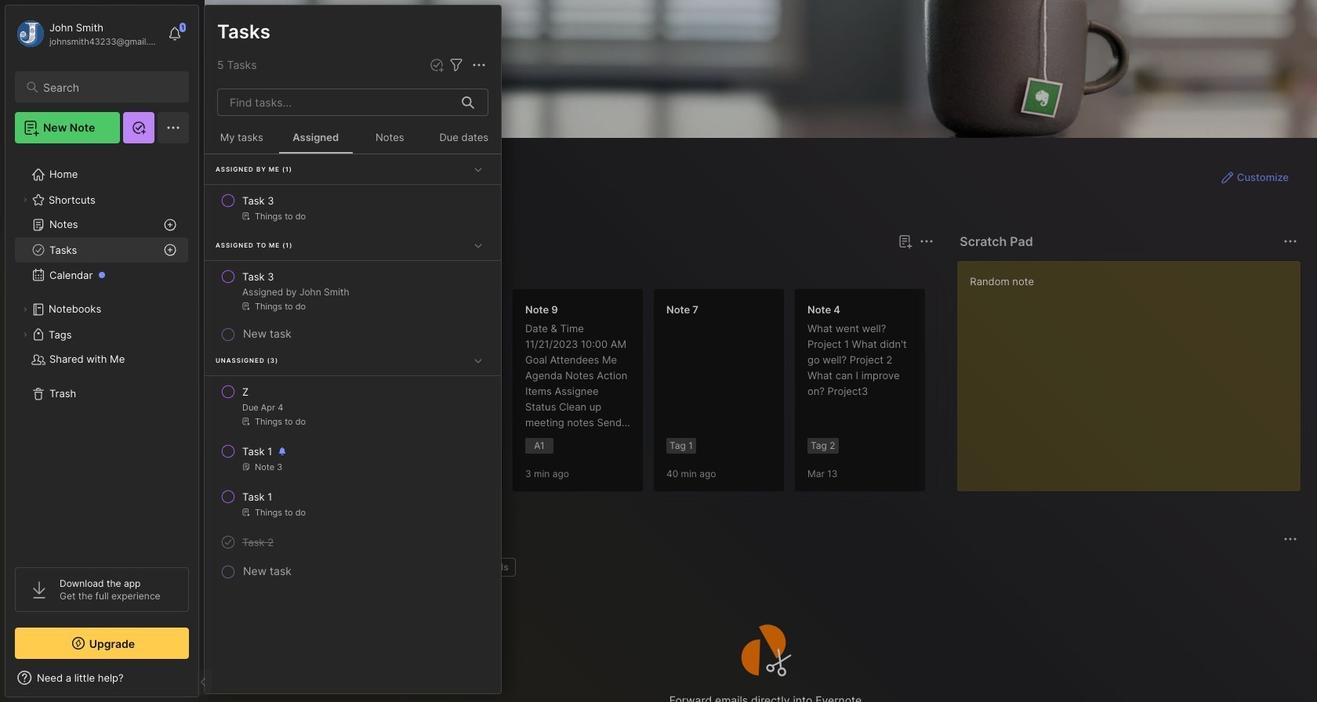 Task type: vqa. For each thing, say whether or not it's contained in the screenshot.
Notes
no



Task type: describe. For each thing, give the bounding box(es) containing it.
z 6 cell
[[242, 384, 249, 400]]

none search field inside main element
[[43, 78, 175, 96]]

Start writing… text field
[[970, 261, 1300, 479]]

2 tab list from the top
[[233, 558, 1295, 577]]

Filter tasks field
[[447, 56, 466, 74]]

filter tasks image
[[447, 56, 466, 74]]

1 row from the top
[[211, 187, 495, 229]]

2 row from the top
[[211, 263, 495, 319]]

click to collapse image
[[198, 674, 210, 692]]

WHAT'S NEW field
[[5, 666, 198, 691]]

expand notebooks image
[[20, 305, 30, 314]]

6 row from the top
[[211, 529, 495, 557]]

More actions and view options field
[[466, 56, 489, 74]]

Account field
[[15, 18, 160, 49]]



Task type: locate. For each thing, give the bounding box(es) containing it.
0 vertical spatial tab list
[[233, 260, 932, 279]]

row
[[211, 187, 495, 229], [211, 263, 495, 319], [211, 378, 495, 434], [211, 438, 495, 480], [211, 483, 495, 525], [211, 529, 495, 557]]

Search text field
[[43, 80, 175, 95]]

new task image
[[429, 57, 445, 73]]

row group
[[205, 154, 501, 583], [230, 289, 1317, 502]]

tab
[[233, 260, 279, 279], [285, 260, 349, 279], [233, 558, 293, 577], [472, 558, 516, 577]]

tab list
[[233, 260, 932, 279], [233, 558, 1295, 577]]

expand tags image
[[20, 330, 30, 340]]

3 row from the top
[[211, 378, 495, 434]]

Find tasks… text field
[[220, 89, 452, 115]]

task 2 9 cell
[[242, 535, 274, 550]]

task 3 3 cell
[[242, 269, 274, 285]]

1 vertical spatial tab list
[[233, 558, 1295, 577]]

4 row from the top
[[211, 438, 495, 480]]

main element
[[0, 0, 204, 703]]

tree inside main element
[[5, 153, 198, 554]]

1 tab list from the top
[[233, 260, 932, 279]]

more actions and view options image
[[470, 56, 489, 74]]

task 1 8 cell
[[242, 489, 272, 505]]

task 1 7 cell
[[242, 444, 272, 460]]

None search field
[[43, 78, 175, 96]]

5 row from the top
[[211, 483, 495, 525]]

tree
[[5, 153, 198, 554]]

task 3 1 cell
[[242, 193, 274, 209]]



